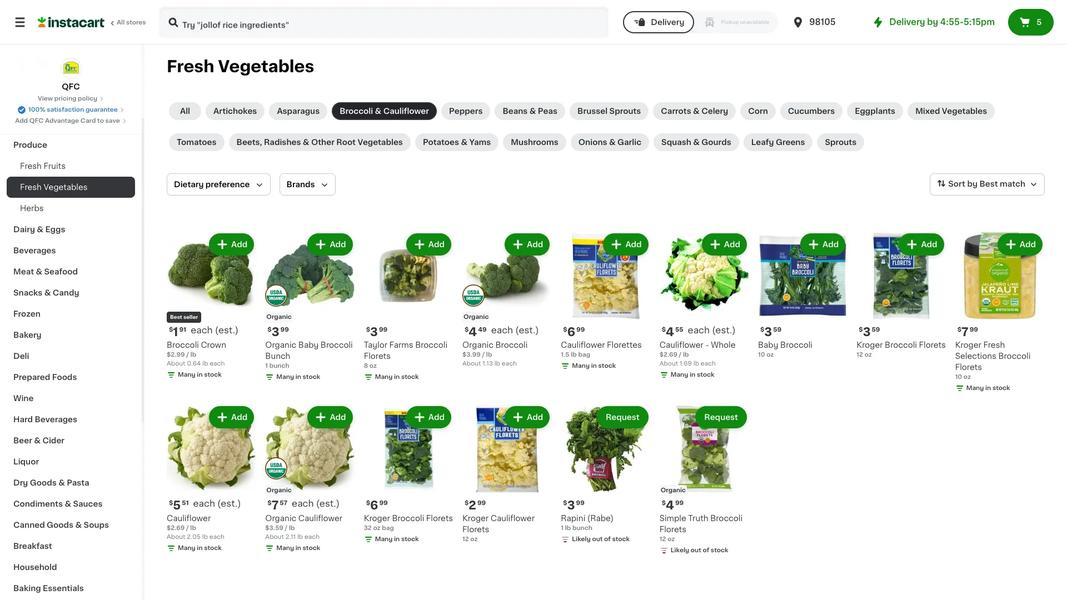 Task type: vqa. For each thing, say whether or not it's contained in the screenshot.
need
no



Task type: locate. For each thing, give the bounding box(es) containing it.
99 up bunch
[[281, 327, 289, 333]]

each (est.) up crown
[[191, 326, 239, 335]]

0 horizontal spatial $ 3 99
[[268, 327, 289, 338]]

it
[[49, 37, 54, 45]]

$ left 55
[[662, 327, 666, 333]]

0 horizontal spatial bunch
[[269, 363, 289, 369]]

lb right 0.64
[[202, 361, 208, 367]]

2 horizontal spatial each (est.)
[[491, 326, 539, 335]]

add qfc advantage card to save link
[[15, 117, 127, 126]]

(est.) inside $4.49 each (estimated) element
[[516, 326, 539, 335]]

& for squash & gourds
[[693, 138, 700, 146]]

1 horizontal spatial 7
[[962, 327, 969, 338]]

(est.) up crown
[[215, 326, 239, 335]]

save
[[105, 118, 120, 124]]

frozen link
[[7, 304, 135, 325]]

vegetables down fresh fruits link
[[44, 183, 88, 191]]

essentials
[[43, 585, 84, 593]]

99 up selections
[[970, 327, 978, 333]]

None search field
[[159, 7, 609, 38]]

$ 3 99 up taylor
[[366, 327, 388, 338]]

0 horizontal spatial bag
[[382, 525, 394, 531]]

$ up kroger cauliflower florets 12 oz
[[465, 500, 469, 506]]

99 right 2
[[478, 500, 486, 506]]

many in stock down kroger broccoli florets 32 oz bag
[[375, 536, 419, 542]]

12 inside the kroger broccoli florets 12 oz
[[857, 352, 863, 358]]

stock down cauliflower florettes 1.5 lb bag
[[599, 363, 616, 369]]

6 for kroger broccoli florets
[[370, 500, 378, 511]]

0 horizontal spatial 7
[[272, 500, 279, 511]]

herbs
[[20, 205, 44, 212]]

many down bunch
[[277, 374, 294, 380]]

1 horizontal spatial $2.69
[[660, 352, 678, 358]]

1 down "rapini"
[[561, 525, 564, 531]]

1 horizontal spatial qfc
[[62, 83, 80, 91]]

florets
[[919, 342, 946, 349], [364, 353, 391, 360], [956, 364, 982, 372], [426, 515, 453, 522], [463, 526, 489, 534], [660, 526, 687, 534]]

delivery for delivery
[[651, 18, 685, 26]]

kroger for kroger cauliflower florets 12 oz
[[463, 515, 489, 522]]

(est.) for 4
[[516, 326, 539, 335]]

goods up condiments
[[30, 479, 57, 487]]

$ up 32
[[366, 500, 370, 506]]

qfc up view pricing policy link
[[62, 83, 80, 91]]

1 $ 3 59 from the left
[[761, 327, 782, 338]]

in down kroger fresh selections broccoli florets 10 oz
[[986, 385, 991, 392]]

kroger
[[857, 342, 883, 349], [956, 342, 982, 349], [463, 515, 489, 522], [364, 515, 390, 522]]

1 horizontal spatial out
[[691, 547, 702, 554]]

best inside field
[[980, 180, 998, 188]]

dietary preference button
[[167, 173, 271, 196]]

best
[[980, 180, 998, 188], [170, 315, 182, 320]]

4:55-
[[941, 18, 964, 26]]

rapini (rabe) 1 lb bunch
[[561, 515, 614, 531]]

likely down rapini (rabe) 1 lb bunch
[[572, 536, 591, 542]]

12 inside kroger cauliflower florets 12 oz
[[463, 536, 469, 542]]

$ inside $ 4 49
[[465, 327, 469, 333]]

snacks & candy link
[[7, 282, 135, 304]]

in down 2.05
[[197, 545, 203, 551]]

0 horizontal spatial sprouts
[[610, 107, 641, 115]]

(rabe)
[[588, 515, 614, 522]]

99 for rapini (rabe)
[[576, 500, 585, 506]]

broccoli crown $2.99 / lb about 0.64 lb each
[[167, 342, 226, 367]]

100%
[[28, 107, 45, 113]]

delivery inside button
[[651, 18, 685, 26]]

mushrooms
[[511, 138, 559, 146]]

bunch down "rapini"
[[573, 525, 593, 531]]

Best match Sort by field
[[930, 173, 1045, 196]]

goods down condiments & sauces
[[47, 522, 73, 529]]

51
[[182, 500, 189, 506]]

tomatoes
[[177, 138, 217, 146]]

$7.57 each (estimated) element
[[265, 499, 355, 513]]

organic inside organic cauliflower $3.59 / lb about 2.11 lb each
[[265, 515, 296, 522]]

2 request button from the left
[[697, 408, 746, 428]]

0 vertical spatial likely out of stock
[[572, 536, 630, 542]]

(est.) up organic cauliflower $3.59 / lb about 2.11 lb each
[[316, 499, 340, 508]]

tomatoes link
[[169, 133, 224, 151]]

99 for kroger broccoli florets
[[379, 500, 388, 506]]

about inside organic broccoli $3.99 / lb about 1.13 lb each
[[463, 361, 481, 367]]

0 horizontal spatial 5
[[173, 500, 181, 511]]

broccoli inside broccoli crown $2.99 / lb about 0.64 lb each
[[167, 342, 199, 349]]

59 up the kroger broccoli florets 12 oz
[[872, 327, 880, 333]]

each (est.) up organic broccoli $3.99 / lb about 1.13 lb each
[[491, 326, 539, 335]]

1 horizontal spatial bunch
[[573, 525, 593, 531]]

by left 4:55-
[[928, 18, 939, 26]]

0 horizontal spatial request button
[[598, 408, 648, 428]]

dry goods & pasta link
[[7, 473, 135, 494]]

0 vertical spatial $ 6 99
[[563, 327, 585, 338]]

(est.) inside $1.91 each (estimated) 'element'
[[215, 326, 239, 335]]

$ left 91 on the bottom
[[169, 327, 173, 333]]

item badge image for organic broccoli
[[463, 285, 485, 307]]

7
[[962, 327, 969, 338], [272, 500, 279, 511]]

0 vertical spatial 1
[[173, 327, 178, 338]]

98105 button
[[792, 7, 859, 38]]

view pricing policy link
[[38, 95, 104, 103]]

0 vertical spatial best
[[980, 180, 998, 188]]

99 for taylor farms broccoli florets
[[379, 327, 388, 333]]

request
[[606, 414, 640, 422], [705, 414, 738, 422]]

kroger inside the kroger broccoli florets 12 oz
[[857, 342, 883, 349]]

$ inside $ 1 91
[[169, 327, 173, 333]]

6 up 1.5
[[567, 327, 575, 338]]

7 for $ 7 57
[[272, 500, 279, 511]]

1 item badge image from the left
[[265, 285, 288, 307]]

match
[[1000, 180, 1026, 188]]

about left 2.05
[[167, 534, 185, 540]]

1 horizontal spatial item badge image
[[463, 285, 485, 307]]

1 horizontal spatial likely
[[671, 547, 689, 554]]

best match
[[980, 180, 1026, 188]]

& for dairy & eggs
[[37, 226, 43, 234]]

$ 3 99 for rapini
[[563, 500, 585, 511]]

fresh up all link
[[167, 58, 214, 75]]

0 horizontal spatial by
[[928, 18, 939, 26]]

$ inside $ 5 51 each (est.)
[[169, 500, 173, 506]]

1 inside organic baby broccoli bunch 1 bunch
[[265, 363, 268, 369]]

about inside cauliflower $2.69 / lb about 2.05 lb each
[[167, 534, 185, 540]]

each inside the cauliflower - whole $2.69 / lb about 1.69 lb each
[[701, 361, 716, 367]]

product group containing 5
[[167, 404, 256, 555]]

99 up kroger broccoli florets 32 oz bag
[[379, 500, 388, 506]]

cauliflower inside cauliflower florettes 1.5 lb bag
[[561, 342, 605, 349]]

$ 3 59 up the kroger broccoli florets 12 oz
[[859, 327, 880, 338]]

0 horizontal spatial 10
[[758, 352, 765, 358]]

2 $ 3 59 from the left
[[859, 327, 880, 338]]

99 up "rapini"
[[576, 500, 585, 506]]

likely for 3
[[572, 536, 591, 542]]

99 inside $ 4 99
[[675, 500, 684, 506]]

product group
[[167, 231, 256, 382], [265, 231, 355, 384], [364, 231, 454, 384], [463, 231, 552, 369], [561, 231, 651, 373], [660, 231, 749, 382], [758, 231, 848, 360], [857, 231, 947, 360], [956, 231, 1045, 395], [167, 404, 256, 555], [265, 404, 355, 555], [364, 404, 454, 546], [463, 404, 552, 544], [561, 404, 651, 546], [660, 404, 749, 557]]

$2.69 inside the cauliflower - whole $2.69 / lb about 1.69 lb each
[[660, 352, 678, 358]]

each inside 'element'
[[191, 326, 213, 335]]

$ 3 99 for organic
[[268, 327, 289, 338]]

1 horizontal spatial request button
[[697, 408, 746, 428]]

0 horizontal spatial likely
[[572, 536, 591, 542]]

best up 91 on the bottom
[[170, 315, 182, 320]]

about for broccoli
[[463, 361, 481, 367]]

of for 4
[[703, 547, 710, 554]]

cauliflower inside organic cauliflower $3.59 / lb about 2.11 lb each
[[298, 515, 342, 522]]

$ inside $ 4 55 each (est.)
[[662, 327, 666, 333]]

$ up the kroger broccoli florets 12 oz
[[859, 327, 863, 333]]

3 up baby broccoli 10 oz
[[765, 327, 772, 338]]

artichokes
[[213, 107, 257, 115]]

1 vertical spatial likely
[[671, 547, 689, 554]]

dietary
[[174, 181, 204, 188]]

1 horizontal spatial $ 3 99
[[366, 327, 388, 338]]

1 request from the left
[[606, 414, 640, 422]]

$ 6 99
[[563, 327, 585, 338], [366, 500, 388, 511]]

qfc down 100%
[[29, 118, 44, 124]]

onions
[[579, 138, 607, 146]]

99 for kroger fresh selections broccoli florets
[[970, 327, 978, 333]]

/ up 2.05
[[186, 525, 189, 531]]

beets,
[[237, 138, 262, 146]]

best left "match" at the right of page
[[980, 180, 998, 188]]

91
[[179, 327, 186, 333]]

beverages inside the hard beverages link
[[35, 416, 77, 424]]

out
[[592, 536, 603, 542], [691, 547, 702, 554]]

0 horizontal spatial likely out of stock
[[572, 536, 630, 542]]

sauces
[[73, 500, 103, 508]]

12 for 2
[[463, 536, 469, 542]]

delivery by 4:55-5:15pm
[[890, 18, 995, 26]]

by for delivery
[[928, 18, 939, 26]]

$ 7 57
[[268, 500, 287, 511]]

recipes
[[13, 99, 46, 107]]

1 horizontal spatial best
[[980, 180, 998, 188]]

/ inside organic cauliflower $3.59 / lb about 2.11 lb each
[[285, 525, 288, 531]]

$2.69 down 51
[[167, 525, 185, 531]]

$2.69 down 55
[[660, 352, 678, 358]]

(est.)
[[215, 326, 239, 335], [516, 326, 539, 335], [712, 326, 736, 335], [217, 499, 241, 508], [316, 499, 340, 508]]

1 horizontal spatial all
[[180, 107, 190, 115]]

potatoes
[[423, 138, 459, 146]]

1 vertical spatial $2.69
[[167, 525, 185, 531]]

beans & peas
[[503, 107, 558, 115]]

$ 6 99 up 32
[[366, 500, 388, 511]]

fresh up the herbs
[[20, 183, 42, 191]]

3 up bunch
[[272, 327, 279, 338]]

2 vertical spatial 1
[[561, 525, 564, 531]]

$ 4 49
[[465, 327, 487, 338]]

lb inside rapini (rabe) 1 lb bunch
[[565, 525, 571, 531]]

1 horizontal spatial baby
[[758, 342, 779, 349]]

1 vertical spatial goods
[[47, 522, 73, 529]]

about inside broccoli crown $2.99 / lb about 0.64 lb each
[[167, 361, 185, 367]]

1 horizontal spatial request
[[705, 414, 738, 422]]

$ up selections
[[958, 327, 962, 333]]

1 horizontal spatial 10
[[956, 374, 962, 380]]

broccoli inside kroger fresh selections broccoli florets 10 oz
[[999, 353, 1031, 360]]

0 vertical spatial 6
[[567, 327, 575, 338]]

1 horizontal spatial 5
[[1037, 18, 1042, 26]]

0 horizontal spatial 12
[[463, 536, 469, 542]]

99 inside $ 7 99
[[970, 327, 978, 333]]

0 vertical spatial goods
[[30, 479, 57, 487]]

1 vertical spatial of
[[703, 547, 710, 554]]

household
[[13, 564, 57, 572]]

(est.) up whole
[[712, 326, 736, 335]]

oz inside kroger fresh selections broccoli florets 10 oz
[[964, 374, 971, 380]]

0 vertical spatial 7
[[962, 327, 969, 338]]

each (est.) inside $4.49 each (estimated) element
[[491, 326, 539, 335]]

all for all stores
[[117, 19, 125, 26]]

sprouts down cucumbers
[[825, 138, 857, 146]]

each (est.) for 4
[[491, 326, 539, 335]]

kroger inside kroger fresh selections broccoli florets 10 oz
[[956, 342, 982, 349]]

fresh down produce at the left top of page
[[20, 162, 42, 170]]

/ for broccoli
[[482, 352, 485, 358]]

$ 1 91
[[169, 327, 186, 338]]

1 vertical spatial best
[[170, 315, 182, 320]]

delivery
[[890, 18, 925, 26], [651, 18, 685, 26]]

buy it again
[[31, 37, 78, 45]]

99 inside "$ 2 99"
[[478, 500, 486, 506]]

$ up simple
[[662, 500, 666, 506]]

/ up 1.69
[[679, 352, 682, 358]]

1 vertical spatial $ 6 99
[[366, 500, 388, 511]]

1 horizontal spatial bag
[[578, 352, 590, 358]]

0 horizontal spatial item badge image
[[265, 285, 288, 307]]

0 vertical spatial $2.69
[[660, 352, 678, 358]]

eggplants link
[[847, 102, 904, 120]]

0 vertical spatial by
[[928, 18, 939, 26]]

10 inside baby broccoli 10 oz
[[758, 352, 765, 358]]

peas
[[538, 107, 558, 115]]

12 inside simple truth broccoli florets 12 oz
[[660, 536, 666, 542]]

1 vertical spatial bunch
[[573, 525, 593, 531]]

1 vertical spatial 7
[[272, 500, 279, 511]]

1 vertical spatial 5
[[173, 500, 181, 511]]

100% satisfaction guarantee button
[[17, 103, 124, 115]]

carrots & celery
[[661, 107, 728, 115]]

(est.) inside $7.57 each (estimated) element
[[316, 499, 340, 508]]

$ left 57
[[268, 500, 272, 506]]

each down -
[[701, 361, 716, 367]]

0 horizontal spatial 59
[[773, 327, 782, 333]]

about for crown
[[167, 361, 185, 367]]

1 horizontal spatial 1
[[265, 363, 268, 369]]

4 up simple
[[666, 500, 674, 511]]

1 vertical spatial fresh vegetables
[[20, 183, 88, 191]]

/ inside organic broccoli $3.99 / lb about 1.13 lb each
[[482, 352, 485, 358]]

4 left 55
[[666, 327, 674, 338]]

1 request button from the left
[[598, 408, 648, 428]]

selections
[[956, 353, 997, 360]]

1 horizontal spatial 6
[[567, 327, 575, 338]]

hard
[[13, 416, 33, 424]]

1 baby from the left
[[298, 342, 319, 349]]

0 horizontal spatial best
[[170, 315, 182, 320]]

bunch inside organic baby broccoli bunch 1 bunch
[[269, 363, 289, 369]]

likely down simple truth broccoli florets 12 oz
[[671, 547, 689, 554]]

likely out of stock down '(rabe)'
[[572, 536, 630, 542]]

oz inside simple truth broccoli florets 12 oz
[[668, 536, 675, 542]]

1 vertical spatial by
[[968, 180, 978, 188]]

1 vertical spatial 1
[[265, 363, 268, 369]]

0 vertical spatial beverages
[[13, 247, 56, 255]]

0 horizontal spatial $ 3 59
[[761, 327, 782, 338]]

0 horizontal spatial 6
[[370, 500, 378, 511]]

brands button
[[279, 173, 336, 196]]

each (est.) up organic cauliflower $3.59 / lb about 2.11 lb each
[[292, 499, 340, 508]]

0 vertical spatial 10
[[758, 352, 765, 358]]

dry
[[13, 479, 28, 487]]

kroger for kroger fresh selections broccoli florets 10 oz
[[956, 342, 982, 349]]

each inside $ 4 55 each (est.)
[[688, 326, 710, 335]]

1 vertical spatial all
[[180, 107, 190, 115]]

request button for 3
[[598, 408, 648, 428]]

lb right 1.5
[[571, 352, 577, 358]]

likely for 4
[[671, 547, 689, 554]]

0 horizontal spatial qfc
[[29, 118, 44, 124]]

1 horizontal spatial likely out of stock
[[671, 547, 729, 554]]

lb up the 1.13
[[486, 352, 492, 358]]

delivery button
[[623, 11, 695, 33]]

0 vertical spatial bunch
[[269, 363, 289, 369]]

1 horizontal spatial 59
[[872, 327, 880, 333]]

brussel sprouts
[[578, 107, 641, 115]]

of down simple truth broccoli florets 12 oz
[[703, 547, 710, 554]]

out down rapini (rabe) 1 lb bunch
[[592, 536, 603, 542]]

1 horizontal spatial delivery
[[890, 18, 925, 26]]

/ inside broccoli crown $2.99 / lb about 0.64 lb each
[[186, 352, 189, 358]]

1 horizontal spatial $ 6 99
[[563, 327, 585, 338]]

florets inside the kroger broccoli florets 12 oz
[[919, 342, 946, 349]]

organic baby broccoli bunch 1 bunch
[[265, 342, 353, 369]]

& for snacks & candy
[[44, 289, 51, 297]]

2 item badge image from the left
[[463, 285, 485, 307]]

cauliflower inside cauliflower $2.69 / lb about 2.05 lb each
[[167, 515, 211, 522]]

about inside organic cauliflower $3.59 / lb about 2.11 lb each
[[265, 534, 284, 540]]

beans & peas link
[[495, 102, 565, 120]]

$ up baby broccoli 10 oz
[[761, 327, 765, 333]]

0 horizontal spatial of
[[604, 536, 611, 542]]

$ 3 59 for baby
[[761, 327, 782, 338]]

$ inside $ 7 99
[[958, 327, 962, 333]]

0 horizontal spatial request
[[606, 414, 640, 422]]

1 inside 'element'
[[173, 327, 178, 338]]

& for beans & peas
[[530, 107, 536, 115]]

item badge image
[[265, 285, 288, 307], [463, 285, 485, 307]]

0 vertical spatial 5
[[1037, 18, 1042, 26]]

each (est.) for 7
[[292, 499, 340, 508]]

0 vertical spatial bag
[[578, 352, 590, 358]]

by for sort
[[968, 180, 978, 188]]

1 horizontal spatial by
[[968, 180, 978, 188]]

/ up 0.64
[[186, 352, 189, 358]]

1 horizontal spatial sprouts
[[825, 138, 857, 146]]

1 vertical spatial 10
[[956, 374, 962, 380]]

add
[[15, 118, 28, 124], [231, 241, 248, 249], [330, 241, 346, 249], [429, 241, 445, 249], [527, 241, 543, 249], [626, 241, 642, 249], [724, 241, 741, 249], [823, 241, 839, 249], [921, 241, 938, 249], [1020, 241, 1036, 249], [231, 414, 248, 422], [330, 414, 346, 422], [429, 414, 445, 422], [527, 414, 543, 422]]

1 vertical spatial qfc
[[29, 118, 44, 124]]

lb up 2.11
[[289, 525, 295, 531]]

$ 6 99 up 1.5
[[563, 327, 585, 338]]

kroger for kroger broccoli florets 32 oz bag
[[364, 515, 390, 522]]

many down taylor farms broccoli florets 8 oz
[[375, 374, 393, 380]]

1 vertical spatial 6
[[370, 500, 378, 511]]

0 vertical spatial likely
[[572, 536, 591, 542]]

1 horizontal spatial each (est.)
[[292, 499, 340, 508]]

oz inside taylor farms broccoli florets 8 oz
[[370, 363, 377, 369]]

policy
[[78, 96, 97, 102]]

4 inside $ 4 55 each (est.)
[[666, 327, 674, 338]]

organic cauliflower $3.59 / lb about 2.11 lb each
[[265, 515, 342, 540]]

product group containing 2
[[463, 404, 552, 544]]

liquor link
[[7, 451, 135, 473]]

onions & garlic link
[[571, 133, 649, 151]]

prepared
[[13, 374, 50, 381]]

cauliflower
[[383, 107, 429, 115], [561, 342, 605, 349], [660, 342, 704, 349], [167, 515, 211, 522], [298, 515, 342, 522], [491, 515, 535, 522]]

each (est.) inside $7.57 each (estimated) element
[[292, 499, 340, 508]]

1 vertical spatial out
[[691, 547, 702, 554]]

0 horizontal spatial all
[[117, 19, 125, 26]]

0 horizontal spatial out
[[592, 536, 603, 542]]

each (est.) for 1
[[191, 326, 239, 335]]

2 baby from the left
[[758, 342, 779, 349]]

0 horizontal spatial $2.69
[[167, 525, 185, 531]]

1 horizontal spatial $ 3 59
[[859, 327, 880, 338]]

oz inside baby broccoli 10 oz
[[767, 352, 774, 358]]

kroger inside kroger broccoli florets 32 oz bag
[[364, 515, 390, 522]]

each up -
[[688, 326, 710, 335]]

1 vertical spatial likely out of stock
[[671, 547, 729, 554]]

0 horizontal spatial each (est.)
[[191, 326, 239, 335]]

kroger inside kroger cauliflower florets 12 oz
[[463, 515, 489, 522]]

& for potatoes & yams
[[461, 138, 468, 146]]

fresh vegetables up artichokes link
[[167, 58, 314, 75]]

goods for canned
[[47, 522, 73, 529]]

$ inside $ 7 57
[[268, 500, 272, 506]]

1 vertical spatial beverages
[[35, 416, 77, 424]]

by inside field
[[968, 180, 978, 188]]

0 horizontal spatial $ 6 99
[[366, 500, 388, 511]]

taylor
[[364, 342, 388, 349]]

broccoli inside the kroger broccoli florets 12 oz
[[885, 342, 917, 349]]

/ up the 1.13
[[482, 352, 485, 358]]

0 horizontal spatial baby
[[298, 342, 319, 349]]

98105
[[810, 18, 836, 26]]

1 vertical spatial sprouts
[[825, 138, 857, 146]]

bunch inside rapini (rabe) 1 lb bunch
[[573, 525, 593, 531]]

3 up "rapini"
[[567, 500, 575, 511]]

4 for $ 4 49
[[469, 327, 477, 338]]

prepared foods
[[13, 374, 77, 381]]

0 vertical spatial sprouts
[[610, 107, 641, 115]]

$ inside "$ 2 99"
[[465, 500, 469, 506]]

many down 2.11
[[277, 545, 294, 551]]

2 horizontal spatial 12
[[857, 352, 863, 358]]

each right 57
[[292, 499, 314, 508]]

0 vertical spatial fresh vegetables
[[167, 58, 314, 75]]

each inside organic broccoli $3.99 / lb about 1.13 lb each
[[502, 361, 517, 367]]

4 for $ 4 99
[[666, 500, 674, 511]]

beverages up cider
[[35, 416, 77, 424]]

2 horizontal spatial 1
[[561, 525, 564, 531]]

99 for organic baby broccoli bunch
[[281, 327, 289, 333]]

59 up baby broccoli 10 oz
[[773, 327, 782, 333]]

bunch down bunch
[[269, 363, 289, 369]]

99 for kroger cauliflower florets
[[478, 500, 486, 506]]

0 vertical spatial of
[[604, 536, 611, 542]]

baby inside organic baby broccoli bunch 1 bunch
[[298, 342, 319, 349]]

2 horizontal spatial $ 3 99
[[563, 500, 585, 511]]

produce
[[13, 141, 47, 149]]

oz inside the kroger broccoli florets 12 oz
[[865, 352, 872, 358]]

/ for cauliflower
[[285, 525, 288, 531]]

0 vertical spatial all
[[117, 19, 125, 26]]

kroger for kroger broccoli florets 12 oz
[[857, 342, 883, 349]]

2 59 from the left
[[872, 327, 880, 333]]

fresh vegetables down fruits
[[20, 183, 88, 191]]

2 request from the left
[[705, 414, 738, 422]]

condiments & sauces link
[[7, 494, 135, 515]]

rapini
[[561, 515, 586, 522]]

bag right 1.5
[[578, 352, 590, 358]]

brussel
[[578, 107, 608, 115]]

(est.) up organic broccoli $3.99 / lb about 1.13 lb each
[[516, 326, 539, 335]]

each (est.) inside $1.91 each (estimated) 'element'
[[191, 326, 239, 335]]

to
[[97, 118, 104, 124]]

out for 4
[[691, 547, 702, 554]]

1 horizontal spatial of
[[703, 547, 710, 554]]

about
[[167, 361, 185, 367], [463, 361, 481, 367], [660, 361, 678, 367], [167, 534, 185, 540], [265, 534, 284, 540]]

best for best seller
[[170, 315, 182, 320]]

view pricing policy
[[38, 96, 97, 102]]

1 59 from the left
[[773, 327, 782, 333]]

likely out of stock down simple truth broccoli florets 12 oz
[[671, 547, 729, 554]]

& for meat & seafood
[[36, 268, 42, 276]]

0 horizontal spatial fresh vegetables
[[20, 183, 88, 191]]

$3.59
[[265, 525, 283, 531]]

all up tomatoes link
[[180, 107, 190, 115]]



Task type: describe. For each thing, give the bounding box(es) containing it.
other
[[311, 138, 335, 146]]

in down cauliflower florettes 1.5 lb bag
[[591, 363, 597, 369]]

cauliflower inside the cauliflower - whole $2.69 / lb about 1.69 lb each
[[660, 342, 704, 349]]

12 for 3
[[857, 352, 863, 358]]

request for 4
[[705, 414, 738, 422]]

foods
[[52, 374, 77, 381]]

peppers
[[449, 107, 483, 115]]

(est.) inside $ 4 55 each (est.)
[[712, 326, 736, 335]]

$ up bunch
[[268, 327, 272, 333]]

1 horizontal spatial fresh vegetables
[[167, 58, 314, 75]]

taylor farms broccoli florets 8 oz
[[364, 342, 448, 369]]

goods for dry
[[30, 479, 57, 487]]

canned goods & soups
[[13, 522, 109, 529]]

many in stock down 2.05
[[178, 545, 222, 551]]

3 for baby broccoli
[[765, 327, 772, 338]]

$4.49 each (estimated) element
[[463, 325, 552, 340]]

many in stock down taylor farms broccoli florets 8 oz
[[375, 374, 419, 380]]

3 for organic baby broccoli bunch
[[272, 327, 279, 338]]

beans
[[503, 107, 528, 115]]

in down 0.64
[[197, 372, 203, 378]]

sort by
[[949, 180, 978, 188]]

beer
[[13, 437, 32, 445]]

vegetables up artichokes link
[[218, 58, 314, 75]]

broccoli & cauliflower link
[[332, 102, 437, 120]]

truth
[[688, 515, 709, 522]]

greens
[[776, 138, 805, 146]]

dry goods & pasta
[[13, 479, 89, 487]]

cucumbers
[[788, 107, 835, 115]]

5 inside $ 5 51 each (est.)
[[173, 500, 181, 511]]

many in stock down cauliflower florettes 1.5 lb bag
[[572, 363, 616, 369]]

99 for simple truth broccoli florets
[[675, 500, 684, 506]]

squash
[[662, 138, 692, 146]]

bag inside cauliflower florettes 1.5 lb bag
[[578, 352, 590, 358]]

stock down organic baby broccoli bunch 1 bunch on the left bottom of page
[[303, 374, 320, 380]]

leafy greens
[[752, 138, 805, 146]]

& for broccoli & cauliflower
[[375, 107, 382, 115]]

florets inside simple truth broccoli florets 12 oz
[[660, 526, 687, 534]]

service type group
[[623, 11, 778, 33]]

3 for taylor farms broccoli florets
[[370, 327, 378, 338]]

soups
[[84, 522, 109, 529]]

$ 6 99 for kroger broccoli florets
[[366, 500, 388, 511]]

broccoli inside taylor farms broccoli florets 8 oz
[[415, 342, 448, 349]]

meat
[[13, 268, 34, 276]]

out for 3
[[592, 536, 603, 542]]

beer & cider
[[13, 437, 65, 445]]

99 for cauliflower florettes
[[577, 327, 585, 333]]

0.64
[[187, 361, 201, 367]]

fresh inside kroger fresh selections broccoli florets 10 oz
[[984, 342, 1005, 349]]

many in stock down 1.69
[[671, 372, 715, 378]]

& for beer & cider
[[34, 437, 41, 445]]

vegetables down 'broccoli & cauliflower' at the top of the page
[[358, 138, 403, 146]]

best for best match
[[980, 180, 998, 188]]

instacart logo image
[[38, 16, 105, 29]]

broccoli & cauliflower
[[340, 107, 429, 115]]

stock down broccoli crown $2.99 / lb about 0.64 lb each
[[204, 372, 222, 378]]

$ inside $ 4 99
[[662, 500, 666, 506]]

$ 6 99 for cauliflower florettes
[[563, 327, 585, 338]]

broccoli inside simple truth broccoli florets 12 oz
[[711, 515, 743, 522]]

eggs
[[45, 226, 65, 234]]

(est.) for 7
[[316, 499, 340, 508]]

add inside add qfc advantage card to save link
[[15, 118, 28, 124]]

mixed vegetables link
[[908, 102, 995, 120]]

2.05
[[187, 534, 201, 540]]

garlic
[[618, 138, 642, 146]]

breakfast link
[[7, 536, 135, 557]]

breakfast
[[13, 543, 52, 550]]

many in stock down organic baby broccoli bunch 1 bunch on the left bottom of page
[[277, 374, 320, 380]]

each inside broccoli crown $2.99 / lb about 0.64 lb each
[[210, 361, 225, 367]]

(est.) for 1
[[215, 326, 239, 335]]

carrots & celery link
[[653, 102, 736, 120]]

sort
[[949, 180, 966, 188]]

oz inside kroger broccoli florets 32 oz bag
[[373, 525, 381, 531]]

stock down '(rabe)'
[[612, 536, 630, 542]]

cauliflower - whole $2.69 / lb about 1.69 lb each
[[660, 342, 736, 367]]

lists
[[31, 59, 50, 67]]

lb right the 1.13
[[495, 361, 500, 367]]

& for carrots & celery
[[693, 107, 700, 115]]

/ inside cauliflower $2.69 / lb about 2.05 lb each
[[186, 525, 189, 531]]

onions & garlic
[[579, 138, 642, 146]]

leafy
[[752, 138, 774, 146]]

many down cauliflower florettes 1.5 lb bag
[[572, 363, 590, 369]]

delivery by 4:55-5:15pm link
[[872, 16, 995, 29]]

lb right 2.11
[[297, 534, 303, 540]]

organic inside organic broccoli $3.99 / lb about 1.13 lb each
[[463, 342, 494, 349]]

request button for 4
[[697, 408, 746, 428]]

liquor
[[13, 458, 39, 466]]

buy it again link
[[7, 30, 135, 52]]

lb inside cauliflower florettes 1.5 lb bag
[[571, 352, 577, 358]]

/ inside the cauliflower - whole $2.69 / lb about 1.69 lb each
[[679, 352, 682, 358]]

deli link
[[7, 346, 135, 367]]

$ 3 99 for taylor
[[366, 327, 388, 338]]

$ up "rapini"
[[563, 500, 567, 506]]

stock down simple truth broccoli florets 12 oz
[[711, 547, 729, 554]]

$ up taylor
[[366, 327, 370, 333]]

meat & seafood
[[13, 268, 78, 276]]

bakery link
[[7, 325, 135, 346]]

8
[[364, 363, 368, 369]]

pasta
[[67, 479, 89, 487]]

stock down taylor farms broccoli florets 8 oz
[[401, 374, 419, 380]]

stock down the cauliflower - whole $2.69 / lb about 1.69 lb each
[[697, 372, 715, 378]]

beer & cider link
[[7, 430, 135, 451]]

item badge image for organic baby broccoli bunch
[[265, 285, 288, 307]]

squash & gourds
[[662, 138, 731, 146]]

5 inside button
[[1037, 18, 1042, 26]]

/ for crown
[[186, 352, 189, 358]]

7 for $ 7 99
[[962, 327, 969, 338]]

hard beverages link
[[7, 409, 135, 430]]

10 inside kroger fresh selections broccoli florets 10 oz
[[956, 374, 962, 380]]

1 inside rapini (rabe) 1 lb bunch
[[561, 525, 564, 531]]

qfc logo image
[[60, 58, 81, 79]]

preference
[[206, 181, 250, 188]]

about for cauliflower
[[265, 534, 284, 540]]

baking essentials
[[13, 585, 84, 593]]

item badge image
[[265, 458, 288, 480]]

0 vertical spatial qfc
[[62, 83, 80, 91]]

advantage
[[45, 118, 79, 124]]

sprouts inside "link"
[[610, 107, 641, 115]]

organic broccoli $3.99 / lb about 1.13 lb each
[[463, 342, 528, 367]]

beverages inside beverages link
[[13, 247, 56, 255]]

potatoes & yams link
[[415, 133, 499, 151]]

broccoli inside organic broccoli $3.99 / lb about 1.13 lb each
[[496, 342, 528, 349]]

each inside organic cauliflower $3.59 / lb about 2.11 lb each
[[305, 534, 320, 540]]

each inside cauliflower $2.69 / lb about 2.05 lb each
[[209, 534, 225, 540]]

$1.91 each (estimated) element
[[167, 325, 256, 340]]

oz inside kroger cauliflower florets 12 oz
[[471, 536, 478, 542]]

many down kroger broccoli florets 32 oz bag
[[375, 536, 393, 542]]

lists link
[[7, 52, 135, 75]]

$ 3 59 for kroger
[[859, 327, 880, 338]]

$ up 1.5
[[563, 327, 567, 333]]

baking
[[13, 585, 41, 593]]

lb up 1.69
[[683, 352, 689, 358]]

potatoes & yams
[[423, 138, 491, 146]]

stock down cauliflower $2.69 / lb about 2.05 lb each
[[204, 545, 222, 551]]

many in stock down kroger fresh selections broccoli florets 10 oz
[[967, 385, 1010, 392]]

best seller
[[170, 315, 198, 320]]

fresh fruits
[[20, 162, 66, 170]]

sprouts link
[[818, 133, 865, 151]]

& for onions & garlic
[[609, 138, 616, 146]]

kroger cauliflower florets 12 oz
[[463, 515, 535, 542]]

leafy greens link
[[744, 133, 813, 151]]

seller
[[183, 315, 198, 320]]

corn
[[748, 107, 768, 115]]

produce link
[[7, 135, 135, 156]]

in down kroger broccoli florets 32 oz bag
[[394, 536, 400, 542]]

vegetables right mixed
[[942, 107, 988, 115]]

$5.51 each (estimated) element
[[167, 499, 256, 513]]

lb right 2.05
[[202, 534, 208, 540]]

stock down organic cauliflower $3.59 / lb about 2.11 lb each
[[303, 545, 320, 551]]

cauliflower $2.69 / lb about 2.05 lb each
[[167, 515, 225, 540]]

satisfaction
[[47, 107, 84, 113]]

florets inside kroger fresh selections broccoli florets 10 oz
[[956, 364, 982, 372]]

each right "49"
[[491, 326, 513, 335]]

broccoli inside baby broccoli 10 oz
[[781, 342, 813, 349]]

eggplants
[[855, 107, 896, 115]]

all stores link
[[38, 7, 147, 38]]

& for condiments & sauces
[[65, 500, 71, 508]]

in down 2.11
[[296, 545, 301, 551]]

meat & seafood link
[[7, 261, 135, 282]]

in down taylor farms broccoli florets 8 oz
[[394, 374, 400, 380]]

fresh fruits link
[[7, 156, 135, 177]]

3 for rapini (rabe)
[[567, 500, 575, 511]]

florets inside kroger cauliflower florets 12 oz
[[463, 526, 489, 534]]

many down 2.05
[[178, 545, 196, 551]]

florets inside kroger broccoli florets 32 oz bag
[[426, 515, 453, 522]]

59 for baby
[[773, 327, 782, 333]]

in down organic baby broccoli bunch 1 bunch on the left bottom of page
[[296, 374, 301, 380]]

snacks
[[13, 289, 42, 297]]

view
[[38, 96, 53, 102]]

likely out of stock for 3
[[572, 536, 630, 542]]

again
[[56, 37, 78, 45]]

3 for kroger broccoli florets
[[863, 327, 871, 338]]

each inside $ 5 51 each (est.)
[[193, 499, 215, 508]]

59 for kroger
[[872, 327, 880, 333]]

mushrooms link
[[503, 133, 566, 151]]

about inside the cauliflower - whole $2.69 / lb about 1.69 lb each
[[660, 361, 678, 367]]

in down 1.69
[[690, 372, 696, 378]]

many down selections
[[967, 385, 984, 392]]

simple truth broccoli florets 12 oz
[[660, 515, 743, 542]]

lb up 0.64
[[191, 352, 196, 358]]

broccoli inside organic baby broccoli bunch 1 bunch
[[321, 342, 353, 349]]

all for all
[[180, 107, 190, 115]]

5 button
[[1009, 9, 1054, 36]]

many in stock down 0.64
[[178, 372, 222, 378]]

of for 3
[[604, 536, 611, 542]]

6 for cauliflower florettes
[[567, 327, 575, 338]]

49
[[478, 327, 487, 333]]

Search field
[[160, 8, 608, 37]]

stock down kroger broccoli florets 32 oz bag
[[401, 536, 419, 542]]

card
[[81, 118, 96, 124]]

snacks & candy
[[13, 289, 79, 297]]

many in stock down 2.11
[[277, 545, 320, 551]]

simple
[[660, 515, 687, 522]]

bag inside kroger broccoli florets 32 oz bag
[[382, 525, 394, 531]]

100% satisfaction guarantee
[[28, 107, 118, 113]]

organic inside organic baby broccoli bunch 1 bunch
[[265, 342, 296, 349]]

bakery
[[13, 331, 41, 339]]

$2.69 inside cauliflower $2.69 / lb about 2.05 lb each
[[167, 525, 185, 531]]

guarantee
[[86, 107, 118, 113]]

stock down kroger fresh selections broccoli florets 10 oz
[[993, 385, 1010, 392]]

many down 1.69
[[671, 372, 688, 378]]

likely out of stock for 4
[[671, 547, 729, 554]]

request for 3
[[606, 414, 640, 422]]

yams
[[469, 138, 491, 146]]

thanksgiving link
[[7, 113, 135, 135]]

4 for $ 4 55 each (est.)
[[666, 327, 674, 338]]

baby inside baby broccoli 10 oz
[[758, 342, 779, 349]]

many down 0.64
[[178, 372, 196, 378]]

lb right 1.69
[[694, 361, 699, 367]]

1.69
[[680, 361, 692, 367]]

cauliflower inside kroger cauliflower florets 12 oz
[[491, 515, 535, 522]]

product group containing 1
[[167, 231, 256, 382]]

delivery for delivery by 4:55-5:15pm
[[890, 18, 925, 26]]

broccoli inside kroger broccoli florets 32 oz bag
[[392, 515, 424, 522]]

(est.) inside $ 5 51 each (est.)
[[217, 499, 241, 508]]

lb up 2.05
[[190, 525, 196, 531]]

$4.55 each (estimated) element
[[660, 325, 749, 340]]

kroger broccoli florets 12 oz
[[857, 342, 946, 358]]

florets inside taylor farms broccoli florets 8 oz
[[364, 353, 391, 360]]



